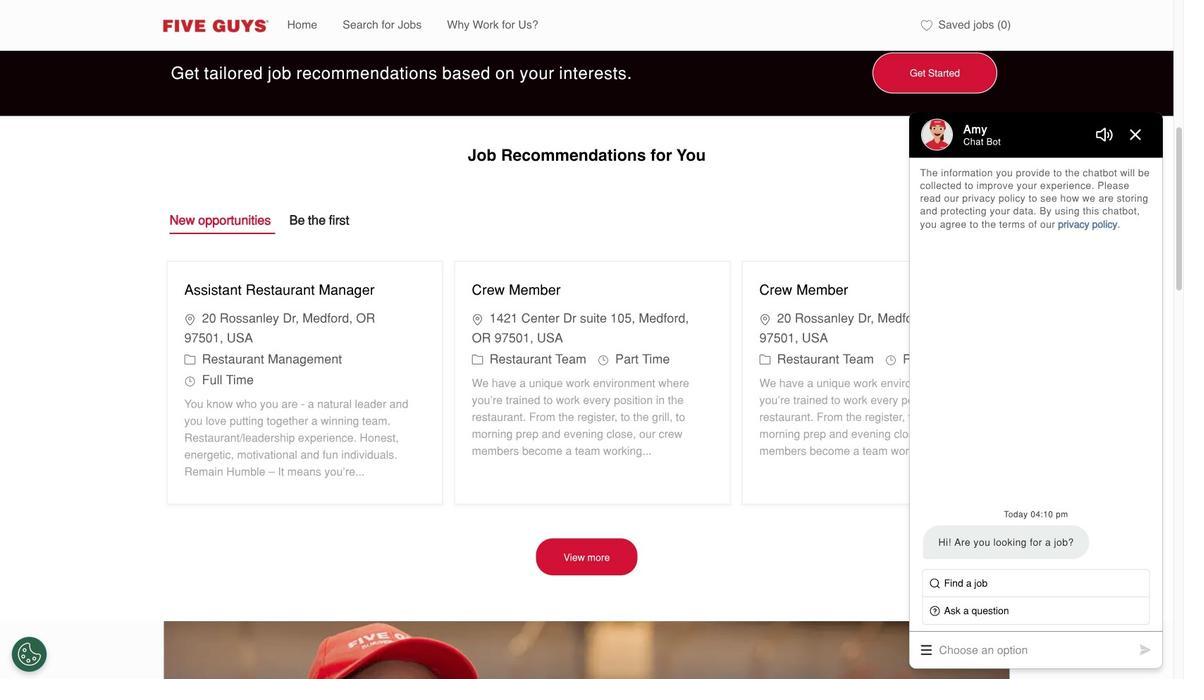 Task type: describe. For each thing, give the bounding box(es) containing it.
1 career level 7 image from the left
[[184, 353, 196, 366]]

company logo image
[[154, 14, 275, 37]]

2 list item from the left
[[330, 0, 435, 51]]

2 tab list from the left
[[289, 210, 368, 245]]

3 list item from the left
[[435, 0, 551, 51]]

1 tab list from the left
[[170, 210, 289, 245]]

heart image
[[922, 20, 933, 31]]

time image
[[886, 353, 897, 366]]

2 career level 7 image from the left
[[472, 353, 483, 366]]

map pin image
[[184, 312, 196, 325]]



Task type: vqa. For each thing, say whether or not it's contained in the screenshot.
"Cookie Consent Preferences" alert dialog
no



Task type: locate. For each thing, give the bounding box(es) containing it.
tab list
[[170, 210, 289, 245], [289, 210, 368, 245]]

0 vertical spatial list
[[275, 0, 913, 51]]

1 horizontal spatial map pin image
[[760, 312, 771, 325]]

map pin image
[[472, 312, 483, 325], [760, 312, 771, 325]]

map pin image for first career level 7 image from right
[[472, 312, 483, 325]]

1 horizontal spatial career level 7 image
[[472, 353, 483, 366]]

map pin image for career level 7 icon
[[760, 312, 771, 325]]

time image for first career level 7 image from right
[[598, 353, 609, 366]]

0 horizontal spatial time image
[[184, 374, 196, 387]]

time image for first career level 7 image from left
[[184, 374, 196, 387]]

1 map pin image from the left
[[472, 312, 483, 325]]

career level 7 image
[[184, 353, 196, 366], [472, 353, 483, 366]]

0 horizontal spatial career level 7 image
[[184, 353, 196, 366]]

1 vertical spatial list
[[161, 255, 1019, 510]]

1 horizontal spatial time image
[[598, 353, 609, 366]]

list
[[275, 0, 913, 51], [161, 255, 1019, 510]]

0 horizontal spatial map pin image
[[472, 312, 483, 325]]

time image
[[598, 353, 609, 366], [184, 374, 196, 387]]

career level 7 image
[[760, 353, 771, 366]]

1 list item from the left
[[275, 0, 330, 51]]

2 map pin image from the left
[[760, 312, 771, 325]]

0 vertical spatial time image
[[598, 353, 609, 366]]

list item
[[275, 0, 330, 51], [330, 0, 435, 51], [435, 0, 551, 51]]

1 vertical spatial time image
[[184, 374, 196, 387]]



